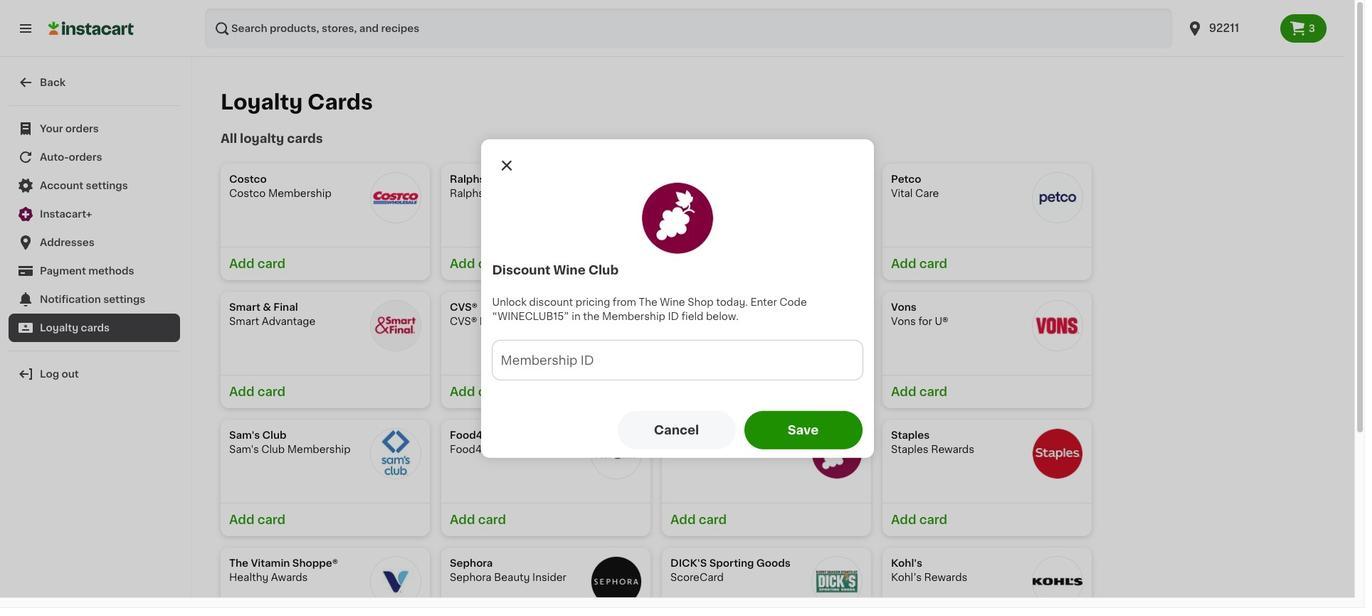 Task type: describe. For each thing, give the bounding box(es) containing it.
add card button for gelson's gelson's rewards
[[662, 247, 871, 280]]

your orders
[[40, 124, 99, 134]]

vitamin
[[251, 559, 290, 569]]

rewards for staples staples rewards
[[931, 445, 975, 455]]

payment methods
[[40, 266, 134, 276]]

1 smart from the top
[[229, 303, 260, 313]]

add card for club
[[229, 515, 286, 526]]

add for vons vons for u®
[[891, 387, 917, 398]]

scorecard
[[671, 573, 724, 583]]

discount
[[529, 298, 573, 308]]

orders for your orders
[[65, 124, 99, 134]]

log
[[40, 369, 59, 379]]

the vitamin shoppe® healthy awards
[[229, 559, 338, 583]]

discount wine club dialog
[[481, 139, 874, 459]]

card for vons
[[919, 387, 948, 398]]

2 sam's from the top
[[229, 445, 259, 455]]

food4less food4less rewards
[[450, 431, 551, 455]]

costco costco membership
[[229, 174, 332, 199]]

log out link
[[9, 360, 180, 389]]

add for petco vital care
[[891, 258, 917, 270]]

cvs® image
[[591, 300, 642, 352]]

add for ralphs ralphs rewards
[[450, 258, 475, 270]]

petco image
[[1032, 172, 1083, 224]]

card for gelson's
[[699, 258, 727, 270]]

add card for gelson's
[[671, 258, 727, 270]]

kohl's
[[891, 559, 923, 569]]

cards
[[308, 92, 373, 112]]

add card for vital
[[891, 258, 948, 270]]

sephora image
[[591, 557, 642, 608]]

dick's
[[671, 559, 707, 569]]

the wine shop image
[[812, 429, 863, 480]]

2 staples from the top
[[891, 445, 929, 455]]

1 food4less from the top
[[450, 431, 507, 441]]

notification settings
[[40, 295, 145, 305]]

final
[[274, 303, 298, 313]]

the inside unlock discount pricing from the wine shop today.  enter code "wineclub15" in the membership id field below.
[[639, 298, 658, 308]]

smart & final smart advantage
[[229, 303, 316, 327]]

add for staples staples rewards
[[891, 515, 917, 526]]

auto-orders
[[40, 152, 102, 162]]

account settings
[[40, 181, 128, 191]]

1 sephora from the top
[[450, 559, 493, 569]]

2 costco from the top
[[229, 189, 266, 199]]

2 food4less from the top
[[450, 445, 506, 455]]

vital
[[891, 189, 913, 199]]

add card button for petco vital care
[[883, 247, 1092, 280]]

add card button for ralphs ralphs rewards
[[441, 247, 651, 280]]

1 cvs® from the top
[[450, 303, 478, 313]]

settings for account settings
[[86, 181, 128, 191]]

smart & final image
[[370, 300, 421, 352]]

u® for vons vons for u®
[[935, 317, 949, 327]]

sam's club image
[[370, 429, 421, 480]]

2 gelson's from the top
[[671, 189, 714, 199]]

petco vital care
[[891, 174, 939, 199]]

care
[[915, 189, 939, 199]]

card for staples
[[919, 515, 948, 526]]

membership inside 'costco costco membership'
[[268, 189, 332, 199]]

dick's sporting goods scorecard
[[671, 559, 791, 583]]

cards inside loyalty cards "link"
[[81, 323, 110, 333]]

all
[[221, 133, 237, 145]]

card for &
[[257, 387, 286, 398]]

add card button for sam's club sam's club membership
[[221, 503, 430, 537]]

addresses link
[[9, 229, 180, 257]]

loyalty for loyalty cards
[[221, 92, 303, 112]]

the for the vitamin shoppe® healthy awards
[[229, 559, 249, 569]]

add card button for cvs® cvs® extracare®
[[441, 375, 651, 409]]

rewards for kohl's kohl's rewards
[[924, 573, 968, 583]]

add card for wine
[[671, 515, 727, 526]]

for for albertsons
[[728, 317, 741, 327]]

cvs® cvs® extracare®
[[450, 303, 535, 327]]

loyalty for loyalty cards
[[40, 323, 78, 333]]

save
[[788, 425, 819, 437]]

add card for cvs®
[[450, 387, 506, 398]]

sephora sephora beauty insider
[[450, 559, 567, 583]]

out
[[62, 369, 79, 379]]

sporting
[[710, 559, 754, 569]]

vons vons for u®
[[891, 303, 949, 327]]

your
[[40, 124, 63, 134]]

instacart+
[[40, 209, 92, 219]]

insider
[[533, 573, 567, 583]]

the for the wine shop discount wine club
[[671, 431, 690, 441]]

"wineclub15"
[[492, 312, 569, 322]]

add card button for the wine shop discount wine club
[[662, 503, 871, 537]]

the vitamin shoppe® image
[[370, 557, 421, 608]]

account
[[40, 181, 83, 191]]

add card for &
[[229, 387, 286, 398]]

add card for food4less
[[450, 515, 506, 526]]

loyalty cards
[[221, 92, 373, 112]]

add card for costco
[[229, 258, 286, 270]]

add for sam's club sam's club membership
[[229, 515, 255, 526]]

1 gelson's from the top
[[671, 174, 715, 184]]

kohl's image
[[1032, 557, 1083, 608]]

beauty
[[494, 573, 530, 583]]

today.
[[716, 298, 748, 308]]

1 staples from the top
[[891, 431, 930, 441]]

card for vital
[[919, 258, 948, 270]]

add for smart & final smart advantage
[[229, 387, 255, 398]]

your orders link
[[9, 115, 180, 143]]

code
[[780, 298, 807, 308]]

discount inside the wine shop discount wine club
[[671, 445, 716, 455]]

loyalty cards link
[[9, 314, 180, 342]]

for for vons
[[919, 317, 932, 327]]

card for cvs®
[[478, 387, 506, 398]]

kohl's
[[891, 573, 922, 583]]

gelson's gelson's rewards
[[671, 174, 760, 199]]

advantage
[[262, 317, 316, 327]]

shop inside unlock discount pricing from the wine shop today.  enter code "wineclub15" in the membership id field below.
[[688, 298, 714, 308]]

add for costco costco membership
[[229, 258, 255, 270]]

loyalty cards
[[40, 323, 110, 333]]

cancel button
[[618, 412, 736, 450]]

card for costco
[[257, 258, 286, 270]]

2 ralphs from the top
[[450, 189, 484, 199]]



Task type: vqa. For each thing, say whether or not it's contained in the screenshot.


Task type: locate. For each thing, give the bounding box(es) containing it.
staples image
[[1032, 429, 1083, 480]]

add down discount wine club "image"
[[671, 258, 696, 270]]

dick's sporting goods image
[[812, 557, 863, 608]]

rewards for ralphs ralphs rewards
[[487, 189, 530, 199]]

settings
[[86, 181, 128, 191], [103, 295, 145, 305]]

from
[[613, 298, 636, 308]]

1 vertical spatial membership
[[602, 312, 666, 322]]

shop
[[688, 298, 714, 308], [721, 431, 747, 441]]

club
[[589, 265, 619, 276], [262, 431, 287, 441], [262, 445, 285, 455], [746, 445, 769, 455]]

add for cvs® cvs® extracare®
[[450, 387, 475, 398]]

discount down cancel
[[671, 445, 716, 455]]

settings up instacart+ link
[[86, 181, 128, 191]]

notification
[[40, 295, 101, 305]]

1 vertical spatial shop
[[721, 431, 747, 441]]

settings down methods
[[103, 295, 145, 305]]

card for wine
[[699, 515, 727, 526]]

smart left advantage
[[229, 317, 259, 327]]

discount
[[492, 265, 551, 276], [671, 445, 716, 455]]

add up dick's
[[671, 515, 696, 526]]

2 smart from the top
[[229, 317, 259, 327]]

2 albertsons from the top
[[671, 317, 725, 327]]

in
[[572, 312, 581, 322]]

1 vertical spatial vons
[[891, 317, 916, 327]]

0 vertical spatial discount
[[492, 265, 551, 276]]

membership
[[268, 189, 332, 199], [602, 312, 666, 322], [287, 445, 351, 455]]

1 vertical spatial orders
[[69, 152, 102, 162]]

0 vertical spatial vons
[[891, 303, 917, 313]]

orders up account settings
[[69, 152, 102, 162]]

rewards inside the ralphs ralphs rewards
[[487, 189, 530, 199]]

sam's club sam's club membership
[[229, 431, 351, 455]]

ralphs ralphs rewards
[[450, 174, 530, 199]]

add card
[[229, 258, 286, 270], [450, 258, 506, 270], [671, 258, 727, 270], [891, 258, 948, 270], [229, 387, 286, 398], [450, 387, 506, 398], [891, 387, 948, 398], [229, 515, 286, 526], [450, 515, 506, 526], [671, 515, 727, 526], [891, 515, 948, 526]]

add card for staples
[[891, 515, 948, 526]]

enter
[[751, 298, 777, 308]]

card up vitamin
[[257, 515, 286, 526]]

u® inside vons vons for u®
[[935, 317, 949, 327]]

1 vertical spatial food4less
[[450, 445, 506, 455]]

card for ralphs
[[478, 258, 506, 270]]

add card button for vons vons for u®
[[883, 375, 1092, 409]]

id
[[668, 312, 679, 322]]

membership inside unlock discount pricing from the wine shop today.  enter code "wineclub15" in the membership id field below.
[[602, 312, 666, 322]]

1 vertical spatial settings
[[103, 295, 145, 305]]

0 vertical spatial sephora
[[450, 559, 493, 569]]

add card up 'staples staples rewards'
[[891, 387, 948, 398]]

addresses
[[40, 238, 95, 248]]

0 horizontal spatial discount
[[492, 265, 551, 276]]

card up kohl's kohl's rewards
[[919, 515, 948, 526]]

0 horizontal spatial shop
[[688, 298, 714, 308]]

0 vertical spatial smart
[[229, 303, 260, 313]]

u® inside albertsons albertsons for u®
[[744, 317, 757, 327]]

vons
[[891, 303, 917, 313], [891, 317, 916, 327]]

0 horizontal spatial u®
[[744, 317, 757, 327]]

orders
[[65, 124, 99, 134], [69, 152, 102, 162]]

payment
[[40, 266, 86, 276]]

sam's
[[229, 431, 260, 441], [229, 445, 259, 455]]

card for food4less
[[478, 515, 506, 526]]

shop inside the wine shop discount wine club
[[721, 431, 747, 441]]

card
[[257, 258, 286, 270], [478, 258, 506, 270], [699, 258, 727, 270], [919, 258, 948, 270], [257, 387, 286, 398], [478, 387, 506, 398], [919, 387, 948, 398], [257, 515, 286, 526], [478, 515, 506, 526], [699, 515, 727, 526], [919, 515, 948, 526]]

add card down discount wine club "image"
[[671, 258, 727, 270]]

0 vertical spatial gelson's
[[671, 174, 715, 184]]

rewards
[[487, 189, 530, 199], [716, 189, 760, 199], [508, 445, 551, 455], [931, 445, 975, 455], [924, 573, 968, 583]]

discount inside discount wine club dialog
[[492, 265, 551, 276]]

1 vertical spatial sephora
[[450, 573, 492, 583]]

1 vertical spatial gelson's
[[671, 189, 714, 199]]

kohl's kohl's rewards
[[891, 559, 968, 583]]

1 vertical spatial cvs®
[[450, 317, 477, 327]]

0 vertical spatial settings
[[86, 181, 128, 191]]

add card up unlock
[[450, 258, 506, 270]]

0 vertical spatial sam's
[[229, 431, 260, 441]]

1 horizontal spatial shop
[[721, 431, 747, 441]]

0 vertical spatial cvs®
[[450, 303, 478, 313]]

card up unlock
[[478, 258, 506, 270]]

add card button for staples staples rewards
[[883, 503, 1092, 537]]

0 horizontal spatial cards
[[81, 323, 110, 333]]

orders for auto-orders
[[69, 152, 102, 162]]

1 ralphs from the top
[[450, 174, 485, 184]]

card up the food4less food4less rewards
[[478, 387, 506, 398]]

add up cvs® cvs® extracare®
[[450, 258, 475, 270]]

1 vertical spatial discount
[[671, 445, 716, 455]]

gelson's
[[671, 174, 715, 184], [671, 189, 714, 199]]

the
[[639, 298, 658, 308], [671, 431, 690, 441], [229, 559, 249, 569]]

rewards for food4less food4less rewards
[[508, 445, 551, 455]]

0 vertical spatial food4less
[[450, 431, 507, 441]]

1 albertsons from the top
[[671, 303, 727, 313]]

below.
[[706, 312, 739, 322]]

add up vons vons for u®
[[891, 258, 917, 270]]

2 vertical spatial membership
[[287, 445, 351, 455]]

1 vertical spatial costco
[[229, 189, 266, 199]]

extracare®
[[480, 317, 535, 327]]

back link
[[9, 68, 180, 97]]

sephora
[[450, 559, 493, 569], [450, 573, 492, 583]]

cvs® left unlock
[[450, 303, 478, 313]]

3 button
[[1281, 14, 1327, 43]]

add up 'staples staples rewards'
[[891, 387, 917, 398]]

rewards inside gelson's gelson's rewards
[[716, 189, 760, 199]]

2 u® from the left
[[935, 317, 949, 327]]

add card up vitamin
[[229, 515, 286, 526]]

0 horizontal spatial loyalty
[[40, 323, 78, 333]]

add card up "kohl's"
[[891, 515, 948, 526]]

add card up 'sam's club sam's club membership'
[[229, 387, 286, 398]]

notification settings link
[[9, 285, 180, 314]]

0 vertical spatial costco
[[229, 174, 267, 184]]

orders up "auto-orders"
[[65, 124, 99, 134]]

1 for from the left
[[728, 317, 741, 327]]

card up sporting
[[699, 515, 727, 526]]

for inside vons vons for u®
[[919, 317, 932, 327]]

add up smart & final smart advantage
[[229, 258, 255, 270]]

add for gelson's gelson's rewards
[[671, 258, 696, 270]]

1 horizontal spatial for
[[919, 317, 932, 327]]

shoppe®
[[292, 559, 338, 569]]

wine
[[553, 265, 586, 276], [660, 298, 685, 308], [692, 431, 718, 441], [718, 445, 744, 455]]

Membership ID text field
[[492, 341, 862, 380]]

card up vons vons for u®
[[919, 258, 948, 270]]

albertsons albertsons for u®
[[671, 303, 757, 327]]

loyalty up loyalty
[[221, 92, 303, 112]]

discount wine club
[[492, 265, 619, 276]]

cvs® left extracare® at bottom left
[[450, 317, 477, 327]]

1 horizontal spatial u®
[[935, 317, 949, 327]]

loyalty down notification
[[40, 323, 78, 333]]

0 vertical spatial staples
[[891, 431, 930, 441]]

club inside dialog
[[589, 265, 619, 276]]

1 u® from the left
[[744, 317, 757, 327]]

1 vertical spatial staples
[[891, 445, 929, 455]]

costco
[[229, 174, 267, 184], [229, 189, 266, 199]]

0 vertical spatial ralphs
[[450, 174, 485, 184]]

u® for albertsons albertsons for u®
[[744, 317, 757, 327]]

0 horizontal spatial the
[[229, 559, 249, 569]]

loyalty
[[221, 92, 303, 112], [40, 323, 78, 333]]

2 for from the left
[[919, 317, 932, 327]]

shop right cancel
[[721, 431, 747, 441]]

add card up the food4less food4less rewards
[[450, 387, 506, 398]]

back
[[40, 78, 66, 88]]

loyalty inside "link"
[[40, 323, 78, 333]]

card for club
[[257, 515, 286, 526]]

settings for notification settings
[[103, 295, 145, 305]]

account settings link
[[9, 172, 180, 200]]

shop up field
[[688, 298, 714, 308]]

add for the wine shop discount wine club
[[671, 515, 696, 526]]

the up healthy
[[229, 559, 249, 569]]

the right food4less image
[[671, 431, 690, 441]]

petco
[[891, 174, 922, 184]]

1 vertical spatial albertsons
[[671, 317, 725, 327]]

1 horizontal spatial cards
[[287, 133, 323, 145]]

0 vertical spatial loyalty
[[221, 92, 303, 112]]

payment methods link
[[9, 257, 180, 285]]

0 vertical spatial membership
[[268, 189, 332, 199]]

the
[[583, 312, 600, 322]]

1 horizontal spatial discount
[[671, 445, 716, 455]]

staples
[[891, 431, 930, 441], [891, 445, 929, 455]]

for inside albertsons albertsons for u®
[[728, 317, 741, 327]]

for
[[728, 317, 741, 327], [919, 317, 932, 327]]

add up 'sam's club sam's club membership'
[[229, 387, 255, 398]]

ralphs image
[[591, 172, 642, 224]]

card up the &
[[257, 258, 286, 270]]

add card up the &
[[229, 258, 286, 270]]

cvs®
[[450, 303, 478, 313], [450, 317, 477, 327]]

auto-orders link
[[9, 143, 180, 172]]

2 sephora from the top
[[450, 573, 492, 583]]

albertsons image
[[812, 300, 863, 352]]

2 vons from the top
[[891, 317, 916, 327]]

2 cvs® from the top
[[450, 317, 477, 327]]

0 vertical spatial albertsons
[[671, 303, 727, 313]]

save button
[[744, 412, 862, 450]]

add card for vons
[[891, 387, 948, 398]]

food4less
[[450, 431, 507, 441], [450, 445, 506, 455]]

club inside the wine shop discount wine club
[[746, 445, 769, 455]]

1 vertical spatial cards
[[81, 323, 110, 333]]

loyalty
[[240, 133, 284, 145]]

rewards inside kohl's kohl's rewards
[[924, 573, 968, 583]]

food4less image
[[591, 429, 642, 480]]

add card button for smart & final smart advantage
[[221, 375, 430, 409]]

u®
[[744, 317, 757, 327], [935, 317, 949, 327]]

unlock
[[492, 298, 527, 308]]

rewards inside the food4less food4less rewards
[[508, 445, 551, 455]]

vons image
[[1032, 300, 1083, 352]]

the right the from
[[639, 298, 658, 308]]

add for food4less food4less rewards
[[450, 515, 475, 526]]

add up vitamin
[[229, 515, 255, 526]]

the wine shop discount wine club
[[671, 431, 769, 455]]

healthy
[[229, 573, 269, 583]]

1 vertical spatial sam's
[[229, 445, 259, 455]]

auto-
[[40, 152, 69, 162]]

instacart+ link
[[9, 200, 180, 229]]

add card button for food4less food4less rewards
[[441, 503, 651, 537]]

card up 'sam's club sam's club membership'
[[257, 387, 286, 398]]

add up the food4less food4less rewards
[[450, 387, 475, 398]]

2 vertical spatial the
[[229, 559, 249, 569]]

pricing
[[576, 298, 610, 308]]

add card button for costco costco membership
[[221, 247, 430, 280]]

field
[[682, 312, 704, 322]]

1 vons from the top
[[891, 303, 917, 313]]

1 vertical spatial loyalty
[[40, 323, 78, 333]]

gelson's image
[[812, 172, 863, 224]]

card up today.
[[699, 258, 727, 270]]

&
[[263, 303, 271, 313]]

cancel
[[654, 425, 699, 437]]

methods
[[88, 266, 134, 276]]

1 vertical spatial smart
[[229, 317, 259, 327]]

ralphs
[[450, 174, 485, 184], [450, 189, 484, 199]]

1 vertical spatial the
[[671, 431, 690, 441]]

3
[[1309, 23, 1316, 33]]

add card button
[[221, 247, 430, 280], [441, 247, 651, 280], [662, 247, 871, 280], [883, 247, 1092, 280], [221, 375, 430, 409], [441, 375, 651, 409], [883, 375, 1092, 409], [221, 503, 430, 537], [441, 503, 651, 537], [662, 503, 871, 537], [883, 503, 1092, 537]]

unlock discount pricing from the wine shop today.  enter code "wineclub15" in the membership id field below.
[[492, 298, 807, 322]]

all loyalty cards
[[221, 133, 323, 145]]

membership inside 'sam's club sam's club membership'
[[287, 445, 351, 455]]

add up "kohl's"
[[891, 515, 917, 526]]

smart
[[229, 303, 260, 313], [229, 317, 259, 327]]

add card up vons vons for u®
[[891, 258, 948, 270]]

costco image
[[370, 172, 421, 224]]

1 vertical spatial ralphs
[[450, 189, 484, 199]]

0 vertical spatial the
[[639, 298, 658, 308]]

card up 'sephora sephora beauty insider'
[[478, 515, 506, 526]]

albertsons
[[671, 303, 727, 313], [671, 317, 725, 327]]

1 costco from the top
[[229, 174, 267, 184]]

add up 'sephora sephora beauty insider'
[[450, 515, 475, 526]]

add card for ralphs
[[450, 258, 506, 270]]

add card up dick's
[[671, 515, 727, 526]]

instacart logo image
[[48, 20, 134, 37]]

discount wine club image
[[641, 182, 714, 255]]

0 vertical spatial cards
[[287, 133, 323, 145]]

staples staples rewards
[[891, 431, 975, 455]]

1 sam's from the top
[[229, 431, 260, 441]]

rewards inside 'staples staples rewards'
[[931, 445, 975, 455]]

the inside the wine shop discount wine club
[[671, 431, 690, 441]]

discount up unlock
[[492, 265, 551, 276]]

goods
[[757, 559, 791, 569]]

wine inside unlock discount pricing from the wine shop today.  enter code "wineclub15" in the membership id field below.
[[660, 298, 685, 308]]

1 horizontal spatial loyalty
[[221, 92, 303, 112]]

cards down notification settings link
[[81, 323, 110, 333]]

cards
[[287, 133, 323, 145], [81, 323, 110, 333]]

add card up 'sephora sephora beauty insider'
[[450, 515, 506, 526]]

add
[[229, 258, 255, 270], [450, 258, 475, 270], [671, 258, 696, 270], [891, 258, 917, 270], [229, 387, 255, 398], [450, 387, 475, 398], [891, 387, 917, 398], [229, 515, 255, 526], [450, 515, 475, 526], [671, 515, 696, 526], [891, 515, 917, 526]]

1 horizontal spatial the
[[639, 298, 658, 308]]

awards
[[271, 573, 308, 583]]

the inside the vitamin shoppe® healthy awards
[[229, 559, 249, 569]]

0 horizontal spatial for
[[728, 317, 741, 327]]

0 vertical spatial shop
[[688, 298, 714, 308]]

2 horizontal spatial the
[[671, 431, 690, 441]]

rewards for gelson's gelson's rewards
[[716, 189, 760, 199]]

0 vertical spatial orders
[[65, 124, 99, 134]]

smart left the &
[[229, 303, 260, 313]]

card up 'staples staples rewards'
[[919, 387, 948, 398]]

log out
[[40, 369, 79, 379]]

cards down loyalty cards at the left top of page
[[287, 133, 323, 145]]



